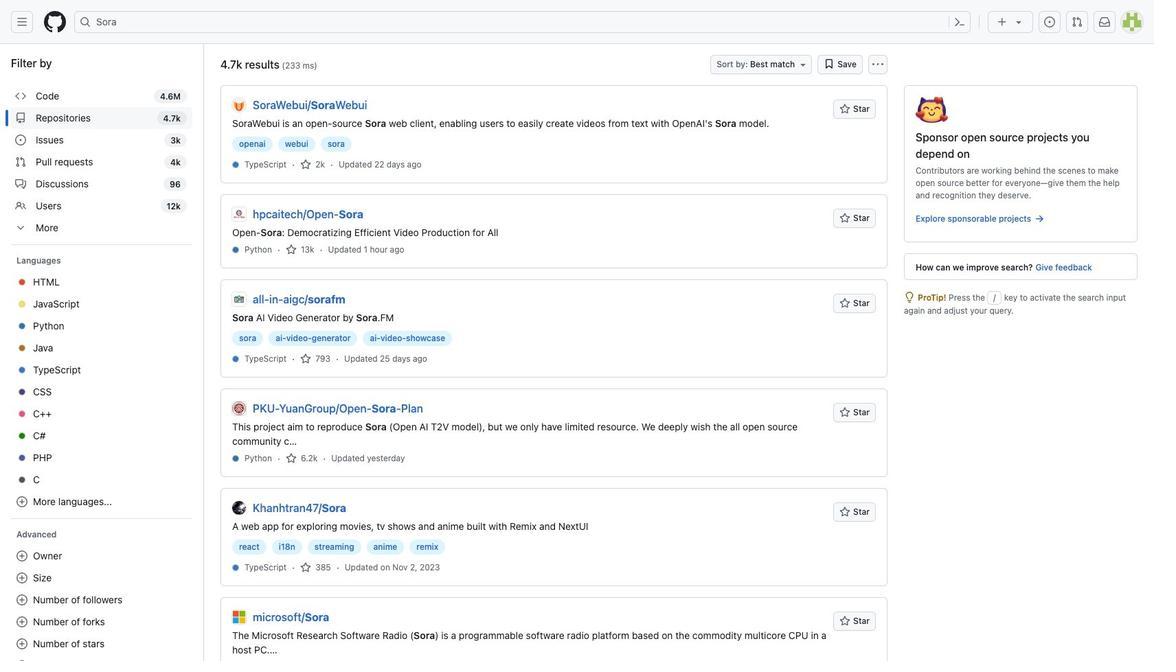 Task type: vqa. For each thing, say whether or not it's contained in the screenshot.
Filters,
no



Task type: describe. For each thing, give the bounding box(es) containing it.
4 plus circle image from the top
[[16, 617, 27, 628]]

plus circle image
[[16, 595, 27, 606]]

package icon image
[[916, 97, 948, 123]]

notifications image
[[1100, 16, 1111, 27]]

plus image
[[997, 16, 1008, 27]]

triangle down image
[[1014, 16, 1025, 27]]

1 python language element from the top
[[245, 244, 272, 256]]



Task type: locate. For each thing, give the bounding box(es) containing it.
1 vertical spatial typescript language element
[[245, 353, 287, 365]]

sc 9kayk9 0 image
[[15, 91, 26, 102], [15, 113, 26, 124], [15, 157, 26, 168], [904, 292, 915, 303], [300, 354, 311, 365], [286, 453, 297, 464], [300, 563, 311, 574]]

2 python language element from the top
[[245, 453, 272, 465]]

command palette image
[[955, 16, 966, 27]]

region
[[0, 44, 203, 662]]

0 vertical spatial python language element
[[245, 244, 272, 256]]

git pull request image
[[1072, 16, 1083, 27]]

0 vertical spatial typescript language element
[[245, 158, 287, 171]]

2 typescript language element from the top
[[245, 353, 287, 365]]

draggable pane splitter slider
[[202, 44, 205, 662]]

3 typescript language element from the top
[[245, 562, 287, 574]]

2 vertical spatial typescript language element
[[245, 562, 287, 574]]

1 vertical spatial python language element
[[245, 453, 272, 465]]

1 plus circle image from the top
[[16, 497, 27, 508]]

sc 9kayk9 0 image
[[824, 58, 835, 69], [15, 135, 26, 146], [300, 159, 311, 170], [15, 179, 26, 190], [15, 201, 26, 212], [1034, 214, 1045, 225], [15, 223, 26, 234], [286, 244, 297, 255]]

typescript language element
[[245, 158, 287, 171], [245, 353, 287, 365], [245, 562, 287, 574]]

2 plus circle image from the top
[[16, 551, 27, 562]]

3 plus circle image from the top
[[16, 573, 27, 584]]

issue opened image
[[1045, 16, 1056, 27]]

1 typescript language element from the top
[[245, 158, 287, 171]]

homepage image
[[44, 11, 66, 33]]

python language element
[[245, 244, 272, 256], [245, 453, 272, 465]]

plus circle image
[[16, 497, 27, 508], [16, 551, 27, 562], [16, 573, 27, 584], [16, 617, 27, 628], [16, 639, 27, 650]]

open column options image
[[873, 59, 884, 70]]

5 plus circle image from the top
[[16, 639, 27, 650]]



